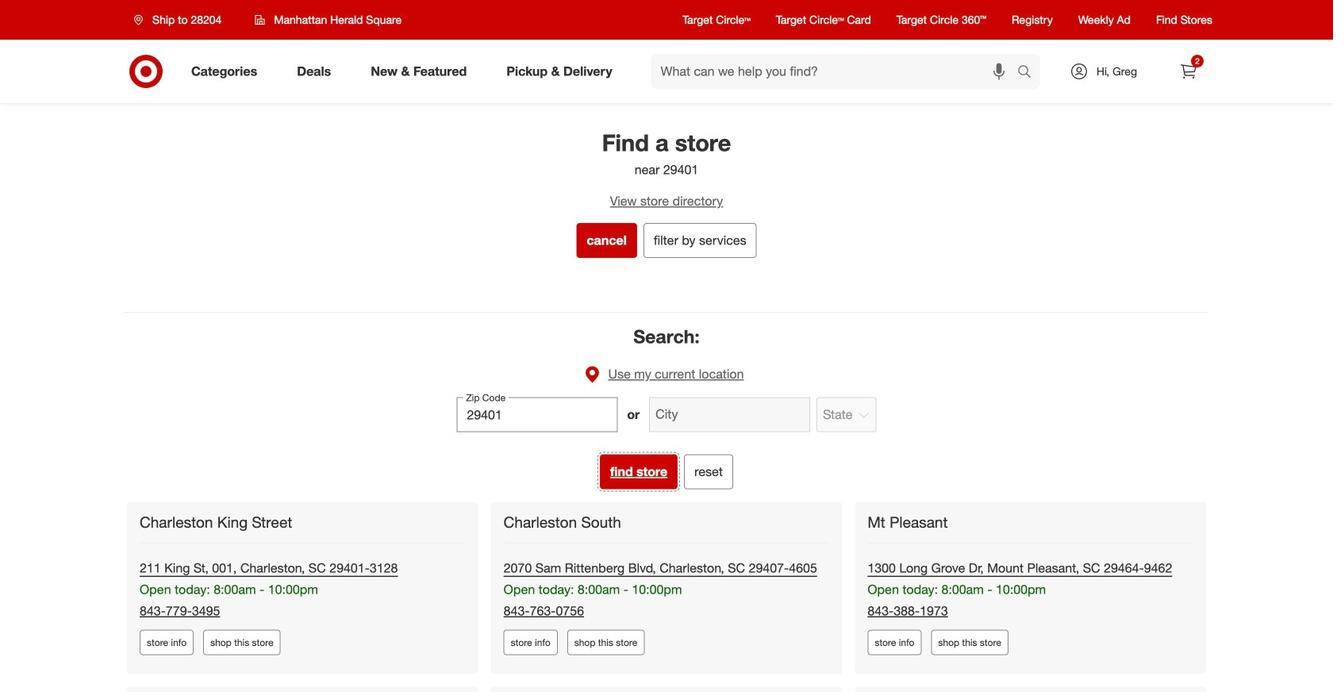 Task type: locate. For each thing, give the bounding box(es) containing it.
None text field
[[457, 397, 618, 432], [649, 397, 811, 432], [457, 397, 618, 432], [649, 397, 811, 432]]

What can we help you find? suggestions appear below search field
[[651, 54, 1022, 89]]



Task type: vqa. For each thing, say whether or not it's contained in the screenshot.
What can we help you find? suggestions appear below "SEARCH FIELD"
yes



